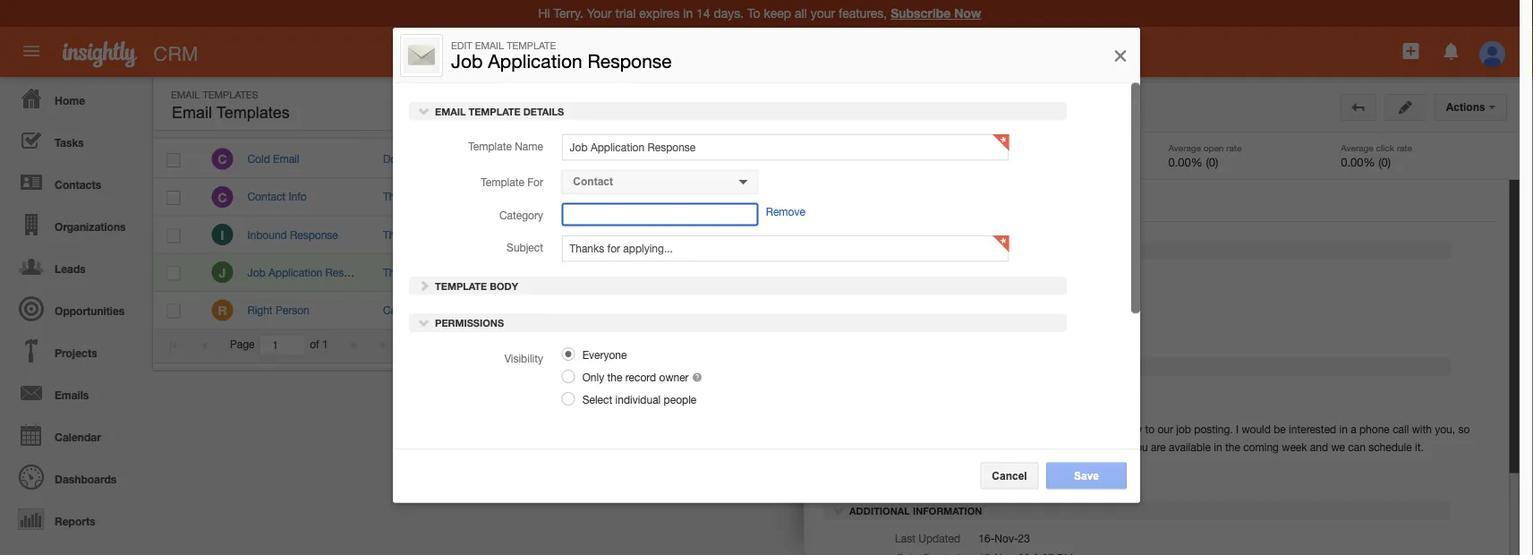 Task type: locate. For each thing, give the bounding box(es) containing it.
2 vertical spatial name
[[932, 271, 961, 284]]

chevron down image
[[418, 104, 431, 117]]

for inside j row
[[421, 266, 434, 279]]

you left are
[[1131, 441, 1149, 453]]

1 horizontal spatial in
[[1340, 423, 1349, 435]]

i up j link at the left of the page
[[221, 227, 224, 242]]

2 vertical spatial hiring
[[979, 310, 1007, 323]]

can you point me to the right person? link
[[383, 304, 566, 316]]

sales for c
[[658, 154, 684, 165]]

navigation
[[0, 77, 143, 540]]

2 terry from the top
[[519, 190, 542, 203]]

terry inside r row
[[519, 304, 542, 316]]

rate
[[1227, 142, 1242, 153], [1398, 142, 1413, 153]]

1 vertical spatial hiring
[[658, 267, 686, 279]]

terry turtle link inside j row
[[519, 266, 571, 279]]

terry up person?
[[519, 266, 542, 279]]

3 turtle from the top
[[545, 228, 571, 241]]

0 vertical spatial name
[[247, 115, 277, 128]]

row group containing c
[[153, 141, 1247, 330]]

1 vertical spatial c link
[[212, 186, 233, 208]]

3:07 inside r row
[[1113, 304, 1134, 316]]

job application response down the inbound response 'link'
[[248, 266, 374, 279]]

email
[[475, 39, 504, 51], [171, 89, 200, 100], [869, 89, 898, 100], [1367, 97, 1396, 109], [172, 103, 212, 122], [435, 105, 466, 117], [273, 153, 299, 165], [1258, 162, 1289, 174]]

Search all data.... text field
[[611, 38, 964, 70]]

terry down connect?
[[519, 190, 542, 203]]

3 pm from the top
[[1137, 228, 1154, 241]]

3 0% cell from the top
[[911, 254, 1045, 292]]

3 16-nov-23 3:07 pm cell from the top
[[1045, 216, 1202, 254]]

0% inside i row
[[928, 229, 943, 241]]

i left would
[[1237, 423, 1239, 435]]

none field inside job application response dialog
[[562, 203, 759, 226]]

2 16-nov-23 3:07 pm cell from the top
[[1045, 178, 1202, 216]]

taking
[[1030, 423, 1059, 435]]

thanks for applying... link
[[383, 266, 487, 279]]

5 terry turtle link from the top
[[519, 304, 571, 316]]

0% cell
[[911, 141, 1045, 178], [911, 216, 1045, 254], [911, 254, 1045, 292], [911, 292, 1045, 330]]

to up permissions
[[471, 304, 481, 316]]

s
[[1262, 212, 1268, 223]]

sales down j row
[[658, 305, 684, 316]]

0% inside j row
[[928, 267, 943, 279]]

contact for i
[[789, 228, 827, 241]]

c row
[[153, 141, 1247, 178], [153, 178, 1247, 216]]

5 turtle from the top
[[545, 304, 571, 316]]

0 horizontal spatial (0)
[[1207, 155, 1219, 169]]

0 horizontal spatial template for
[[481, 176, 544, 188]]

terry right us.
[[519, 228, 542, 241]]

for for i
[[421, 228, 434, 241]]

1 rate from the left
[[1227, 142, 1242, 153]]

None radio
[[562, 392, 575, 405]]

1 3:07 from the top
[[1113, 153, 1134, 165]]

for left contact
[[945, 291, 961, 303]]

0 horizontal spatial average
[[1169, 142, 1202, 153]]

leads link
[[4, 245, 143, 287]]

pm inside i row
[[1137, 228, 1154, 241]]

terry inside i row
[[519, 228, 542, 241]]

1 vertical spatial name
[[515, 140, 544, 152]]

pm inside r row
[[1137, 304, 1154, 316]]

application inside j row
[[269, 266, 323, 279]]

terry for c
[[519, 190, 542, 203]]

data
[[1059, 422, 1082, 434]]

terry inside j row
[[519, 266, 542, 279]]

you inside r row
[[406, 304, 423, 316]]

turtle inside i row
[[545, 228, 571, 241]]

16-nov-23 3:07 pm inside i row
[[1059, 228, 1154, 241]]

suggest
[[1011, 441, 1049, 453]]

thanks up thanks for applying... link
[[383, 228, 418, 241]]

applying...
[[437, 266, 487, 279], [1033, 330, 1083, 343]]

thanks for c
[[383, 190, 418, 203]]

16- inside j row
[[1059, 266, 1075, 279]]

contacting
[[437, 228, 488, 241]]

contact inside j row
[[789, 266, 827, 279]]

you inside "thanks for taking the time to apply to our job posting. i would be interested in a phone call with you, so please suggest a few times that you are available in the coming week and we can schedule it."
[[1131, 441, 1149, 453]]

(0) down open
[[1207, 155, 1219, 169]]

last updated
[[896, 532, 961, 544]]

2 0 from the left
[[996, 155, 1003, 169]]

1 c link from the top
[[212, 148, 233, 170]]

0 horizontal spatial job application response
[[248, 266, 374, 279]]

terry turtle link for thanks for contacting us.
[[519, 228, 571, 241]]

1 vertical spatial applying...
[[1033, 330, 1083, 343]]

4 turtle from the top
[[545, 266, 571, 279]]

3:07 inside j row
[[1113, 266, 1134, 279]]

1 horizontal spatial name
[[515, 140, 544, 152]]

None checkbox
[[167, 191, 180, 205], [167, 229, 180, 243], [167, 304, 180, 319], [167, 191, 180, 205], [167, 229, 180, 243], [167, 304, 180, 319]]

email inside email template job application response
[[869, 89, 898, 100]]

2 horizontal spatial subject
[[924, 330, 961, 343]]

sales inside r row
[[658, 305, 684, 316]]

terry turtle link for do you have time to connect?
[[519, 153, 571, 165]]

0 horizontal spatial template name
[[469, 140, 544, 152]]

turtle inside r row
[[545, 304, 571, 316]]

created date
[[1058, 115, 1125, 128]]

average open rate 0.00% (0)
[[1169, 142, 1242, 169]]

j row
[[153, 254, 1247, 292]]

sales up hiring link at right
[[1284, 212, 1310, 224]]

4 16-nov-23 3:07 pm cell from the top
[[1045, 254, 1202, 292]]

sales cell up this record will only be visible to its creator and administrators. image
[[641, 292, 775, 330]]

0 horizontal spatial for
[[528, 176, 544, 188]]

response inside edit email template job application response
[[588, 50, 672, 72]]

job inside edit email template job application response
[[451, 50, 483, 72]]

contacts
[[55, 178, 101, 191]]

1 contact cell from the top
[[775, 216, 911, 254]]

16-nov-23 3:07 pm for thanks for contacting us.
[[1059, 228, 1154, 241]]

0 horizontal spatial category
[[500, 209, 544, 221]]

thanks for contacting us. link
[[383, 228, 505, 241]]

4 terry from the top
[[519, 266, 542, 279]]

template for
[[481, 176, 544, 188], [898, 291, 961, 303]]

times
[[1081, 441, 1107, 453]]

None checkbox
[[167, 114, 180, 128], [167, 153, 180, 167], [167, 266, 180, 281], [167, 114, 180, 128], [167, 153, 180, 167], [167, 266, 180, 281]]

1 vertical spatial sales cell
[[641, 216, 775, 254]]

(0) down "click"
[[1379, 155, 1392, 169]]

2 turtle from the top
[[545, 190, 571, 203]]

0.00% inside the average open rate 0.00% (0)
[[1169, 155, 1203, 169]]

thanks inside i row
[[383, 228, 418, 241]]

2 3:07 from the top
[[1113, 190, 1134, 203]]

0 inside delivered 0
[[996, 155, 1003, 169]]

0 down the delivered
[[996, 155, 1003, 169]]

open
[[923, 115, 951, 128]]

1 horizontal spatial template for
[[898, 291, 961, 303]]

c link left "cold"
[[212, 148, 233, 170]]

23 inside i row
[[1098, 228, 1110, 241]]

3 terry from the top
[[519, 228, 542, 241]]

sales up 'contact' button
[[658, 154, 684, 165]]

template name inside job application response dialog
[[469, 140, 544, 152]]

1 vertical spatial a
[[1052, 441, 1058, 453]]

average inside the average open rate 0.00% (0)
[[1169, 142, 1202, 153]]

16-nov-23 3:07 pm
[[1059, 153, 1154, 165], [1059, 190, 1154, 203], [1059, 228, 1154, 241], [1059, 266, 1154, 279], [1059, 304, 1154, 316]]

3 16-nov-23 3:07 pm from the top
[[1059, 228, 1154, 241]]

0 vertical spatial i
[[221, 227, 224, 242]]

info
[[289, 190, 307, 203]]

terry turtle down connect?
[[519, 190, 571, 203]]

3 3:07 from the top
[[1113, 228, 1134, 241]]

contact cell down subject text field
[[775, 292, 911, 330]]

2 16-nov-23 3:07 pm from the top
[[1059, 190, 1154, 203]]

1 vertical spatial c
[[218, 190, 227, 204]]

1 pm from the top
[[1137, 153, 1154, 165]]

1 vertical spatial thanks for applying...
[[979, 330, 1083, 343]]

None radio
[[562, 347, 575, 360], [562, 369, 575, 383], [562, 347, 575, 360], [562, 369, 575, 383]]

3:07
[[1113, 153, 1134, 165], [1113, 190, 1134, 203], [1113, 228, 1134, 241], [1113, 266, 1134, 279], [1113, 304, 1134, 316]]

0 vertical spatial subject
[[383, 115, 422, 128]]

the inside r row
[[484, 304, 499, 316]]

nov- for can you point me to the right person?
[[1075, 304, 1098, 316]]

1 c from the top
[[218, 152, 227, 167]]

0 vertical spatial time
[[446, 153, 467, 165]]

inbound response
[[248, 228, 338, 241]]

edit
[[451, 39, 472, 51]]

thanks inside j row
[[383, 266, 418, 279]]

for
[[528, 176, 544, 188], [945, 291, 961, 303]]

1 terry turtle link from the top
[[519, 153, 571, 165]]

terry turtle link up visibility
[[519, 304, 571, 316]]

nov- inside i row
[[1075, 228, 1098, 241]]

1 vertical spatial subject
[[507, 241, 544, 254]]

5 pm from the top
[[1137, 304, 1154, 316]]

response
[[588, 50, 672, 72], [1005, 99, 1089, 121], [290, 228, 338, 241], [326, 266, 374, 279], [1057, 271, 1105, 284]]

thanks for contacting us.
[[383, 228, 505, 241]]

0 horizontal spatial 0.00%
[[1169, 155, 1203, 169]]

5 16-nov-23 3:07 pm from the top
[[1059, 304, 1154, 316]]

23
[[1098, 153, 1110, 165], [1098, 190, 1110, 203], [1098, 228, 1110, 241], [1098, 266, 1110, 279], [1098, 304, 1110, 316], [1019, 532, 1031, 544]]

1 vertical spatial i
[[1237, 423, 1239, 435]]

0 horizontal spatial time
[[446, 153, 467, 165]]

terry turtle link up person?
[[519, 266, 571, 279]]

(0) inside the average open rate 0.00% (0)
[[1207, 155, 1219, 169]]

navigation containing home
[[0, 77, 143, 540]]

c
[[218, 152, 227, 167], [218, 190, 227, 204]]

1 horizontal spatial 0
[[996, 155, 1003, 169]]

1 0.00% from the left
[[1169, 155, 1203, 169]]

23 inside j row
[[1098, 266, 1110, 279]]

for for j
[[421, 266, 434, 279]]

0 horizontal spatial hiring
[[658, 267, 686, 279]]

everyone
[[580, 348, 627, 360]]

4 16-nov-23 3:07 pm from the top
[[1059, 266, 1154, 279]]

contact cell for j
[[775, 254, 911, 292]]

hiring inside 'cell'
[[658, 267, 686, 279]]

row
[[153, 105, 1246, 138]]

1 terry from the top
[[519, 153, 542, 165]]

average left "click"
[[1342, 142, 1374, 153]]

job
[[451, 50, 483, 72], [869, 99, 900, 121], [248, 266, 266, 279], [979, 271, 997, 284]]

0 horizontal spatial subject
[[383, 115, 422, 128]]

0 horizontal spatial rate
[[1227, 142, 1242, 153]]

0 vertical spatial sales cell
[[641, 141, 775, 178]]

16-nov-23 3:07 pm cell for thanks for connecting
[[1045, 178, 1202, 216]]

contact inside r row
[[789, 304, 827, 316]]

for left connecting
[[421, 190, 434, 203]]

2 horizontal spatial name
[[932, 271, 961, 284]]

cold email link
[[248, 153, 308, 165]]

us.
[[491, 228, 505, 241]]

2 0% cell from the top
[[911, 216, 1045, 254]]

interested
[[1290, 423, 1337, 435]]

1 horizontal spatial job application response
[[979, 271, 1105, 284]]

thanks down do
[[383, 190, 418, 203]]

that
[[1110, 441, 1128, 453]]

job up email template details on the top left of the page
[[451, 50, 483, 72]]

1 average from the left
[[1169, 142, 1202, 153]]

hiring down contact
[[979, 310, 1007, 323]]

pm for thanks for applying...
[[1137, 266, 1154, 279]]

time inside "thanks for taking the time to apply to our job posting. i would be interested in a phone call with you, so please suggest a few times that you are available in the coming week and we can schedule it."
[[1080, 423, 1101, 435]]

apply
[[1116, 423, 1143, 435]]

5 16-nov-23 3:07 pm cell from the top
[[1045, 292, 1202, 330]]

c up i link
[[218, 190, 227, 204]]

in down posting.
[[1215, 441, 1223, 453]]

16-nov-23
[[979, 532, 1031, 544]]

terry down owner
[[519, 153, 542, 165]]

terry turtle for i
[[519, 228, 571, 241]]

0 horizontal spatial name
[[247, 115, 277, 128]]

terry up visibility
[[519, 304, 542, 316]]

0 vertical spatial hiring
[[1284, 236, 1312, 247]]

for inside job application response dialog
[[528, 176, 544, 188]]

average
[[1169, 142, 1202, 153], [1342, 142, 1374, 153]]

rate inside the average open rate 0.00% (0)
[[1227, 142, 1242, 153]]

3 sales cell from the top
[[641, 292, 775, 330]]

you right can
[[406, 304, 423, 316]]

bin
[[1326, 114, 1343, 126]]

hiring down i row
[[658, 267, 686, 279]]

3 0% from the top
[[928, 267, 943, 279]]

3:07 inside i row
[[1113, 228, 1134, 241]]

1 0% from the top
[[928, 154, 943, 165]]

4 3:07 from the top
[[1113, 266, 1134, 279]]

1 vertical spatial template for
[[898, 291, 961, 303]]

application
[[488, 50, 583, 72], [906, 99, 1000, 121], [269, 266, 323, 279], [1000, 271, 1054, 284]]

average left open
[[1169, 142, 1202, 153]]

terry turtle right us.
[[519, 228, 571, 241]]

rate right "click"
[[1398, 142, 1413, 153]]

contact info link
[[248, 190, 316, 203]]

email template image
[[821, 87, 857, 123]]

(0) inside average click rate 0.00% (0)
[[1379, 155, 1392, 169]]

c left "cold"
[[218, 152, 227, 167]]

2 0.00% from the left
[[1342, 155, 1376, 169]]

you right do
[[400, 153, 417, 165]]

1 horizontal spatial rate
[[1398, 142, 1413, 153]]

c link for cold email
[[212, 148, 233, 170]]

16-nov-23 3:07 pm inside j row
[[1059, 266, 1154, 279]]

1 horizontal spatial i
[[1237, 423, 1239, 435]]

thanks for applying... down contact
[[979, 330, 1083, 343]]

hiring down sales link
[[1284, 236, 1312, 247]]

1 (0) from the left
[[1207, 155, 1219, 169]]

average inside average click rate 0.00% (0)
[[1342, 142, 1374, 153]]

pm
[[1137, 153, 1154, 165], [1137, 190, 1154, 203], [1137, 228, 1154, 241], [1137, 266, 1154, 279], [1137, 304, 1154, 316]]

5 3:07 from the top
[[1113, 304, 1134, 316]]

16-nov-23 3:07 pm cell for thanks for contacting us.
[[1045, 216, 1202, 254]]

row group
[[153, 141, 1247, 330]]

and
[[1311, 441, 1329, 453]]

4 0% cell from the top
[[911, 292, 1045, 330]]

None field
[[562, 203, 759, 226]]

2 c from the top
[[218, 190, 227, 204]]

template for left contact
[[898, 291, 961, 303]]

2 terry turtle link from the top
[[519, 190, 571, 203]]

nov-
[[1075, 153, 1098, 165], [1075, 190, 1098, 203], [1075, 228, 1098, 241], [1075, 266, 1098, 279], [1075, 304, 1098, 316], [995, 532, 1019, 544]]

sales down general on the top
[[658, 229, 684, 241]]

2 c link from the top
[[212, 186, 233, 208]]

sales inside i row
[[658, 229, 684, 241]]

contact
[[573, 175, 613, 187], [248, 190, 286, 203], [789, 228, 827, 241], [789, 266, 827, 279], [789, 304, 827, 316]]

for inside i row
[[421, 228, 434, 241]]

for inside "thanks for taking the time to apply to our job posting. i would be interested in a phone call with you, so please suggest a few times that you are available in the coming week and we can schedule it."
[[1014, 423, 1027, 435]]

time right have
[[446, 153, 467, 165]]

1 horizontal spatial thanks for applying...
[[979, 330, 1083, 343]]

subject inside row
[[383, 115, 422, 128]]

rate
[[954, 115, 978, 128]]

to left our
[[1146, 423, 1155, 435]]

0% cell for r
[[911, 292, 1045, 330]]

c row up general on the top
[[153, 141, 1247, 178]]

2 vertical spatial you
[[1131, 441, 1149, 453]]

nov- inside r row
[[1075, 304, 1098, 316]]

the
[[484, 304, 499, 316], [608, 370, 623, 383], [1062, 423, 1077, 435], [1226, 441, 1241, 453]]

0 horizontal spatial 0
[[824, 155, 830, 169]]

right person
[[248, 304, 310, 316]]

1 sales cell from the top
[[641, 141, 775, 178]]

thanks up can
[[383, 266, 418, 279]]

email templates email templates
[[171, 89, 290, 122]]

subscribe now
[[891, 6, 982, 21]]

click
[[1377, 142, 1395, 153]]

sales
[[658, 154, 684, 165], [1284, 212, 1310, 224], [658, 229, 684, 241], [658, 305, 684, 316]]

you for can
[[406, 304, 423, 316]]

a up can
[[1352, 423, 1357, 435]]

1 horizontal spatial (0)
[[1379, 155, 1392, 169]]

0 vertical spatial templates
[[203, 89, 258, 100]]

0 vertical spatial applying...
[[437, 266, 487, 279]]

thanks for applying... up chevron right icon
[[383, 266, 487, 279]]

data processing addendum
[[1059, 422, 1194, 434]]

0.00% for average open rate 0.00% (0)
[[1169, 155, 1203, 169]]

1 terry turtle from the top
[[519, 190, 571, 203]]

to
[[470, 153, 480, 165], [471, 304, 481, 316], [1104, 423, 1113, 435], [1146, 423, 1155, 435]]

nov- inside j row
[[1075, 266, 1098, 279]]

0 horizontal spatial thanks for applying...
[[383, 266, 487, 279]]

1 vertical spatial category
[[500, 209, 544, 221]]

0 vertical spatial a
[[1352, 423, 1357, 435]]

actions button
[[1435, 94, 1508, 121]]

individual
[[616, 393, 661, 405]]

turtle inside j row
[[545, 266, 571, 279]]

c row up j row
[[153, 178, 1247, 216]]

hiring for hiring link at right
[[1284, 236, 1312, 247]]

0% cell for j
[[911, 254, 1045, 292]]

2 contact cell from the top
[[775, 254, 911, 292]]

0 horizontal spatial applying...
[[437, 266, 487, 279]]

turtle for r
[[545, 304, 571, 316]]

23 for thanks for connecting
[[1098, 190, 1110, 203]]

1 horizontal spatial average
[[1342, 142, 1374, 153]]

notifications image
[[1441, 40, 1463, 62]]

16-nov-23 3:07 pm inside r row
[[1059, 304, 1154, 316]]

0% for i
[[928, 229, 943, 241]]

job application response up contact
[[979, 271, 1105, 284]]

additional
[[850, 505, 911, 517]]

0 vertical spatial you
[[400, 153, 417, 165]]

for inside c row
[[421, 190, 434, 203]]

2 vertical spatial sales cell
[[641, 292, 775, 330]]

template for down connect?
[[481, 176, 544, 188]]

terry turtle up person?
[[519, 266, 571, 279]]

rate inside average click rate 0.00% (0)
[[1398, 142, 1413, 153]]

3 terry turtle from the top
[[519, 266, 571, 279]]

3 contact cell from the top
[[775, 292, 911, 330]]

terry turtle inside r row
[[519, 304, 571, 316]]

1 horizontal spatial time
[[1080, 423, 1101, 435]]

for up chevron right icon
[[421, 266, 434, 279]]

the up few
[[1062, 423, 1077, 435]]

hiring
[[1284, 236, 1312, 247], [658, 267, 686, 279], [979, 310, 1007, 323]]

name
[[247, 115, 277, 128], [515, 140, 544, 152], [932, 271, 961, 284]]

record
[[626, 370, 657, 383]]

job application response dialog
[[393, 28, 1141, 555]]

a left few
[[1052, 441, 1058, 453]]

4 0% from the top
[[928, 305, 943, 316]]

sales cell up general on the top
[[641, 141, 775, 178]]

email template details
[[433, 105, 564, 117]]

2 vertical spatial subject
[[924, 330, 961, 343]]

for up suggest
[[1014, 423, 1027, 435]]

contact for r
[[789, 304, 827, 316]]

job right j link at the left of the page
[[248, 266, 266, 279]]

h
[[1261, 235, 1269, 247]]

2 horizontal spatial category
[[917, 310, 961, 323]]

you for do
[[400, 153, 417, 165]]

body
[[490, 280, 518, 291]]

16- inside i row
[[1059, 228, 1075, 241]]

c for contact info
[[218, 190, 227, 204]]

projects link
[[4, 330, 143, 372]]

0 horizontal spatial in
[[1215, 441, 1223, 453]]

rate for average click rate 0.00% (0)
[[1398, 142, 1413, 153]]

23 inside r row
[[1098, 304, 1110, 316]]

16- inside r row
[[1059, 304, 1075, 316]]

3:07 for thanks for contacting us.
[[1113, 228, 1134, 241]]

none radio inside job application response dialog
[[562, 392, 575, 405]]

terry turtle up visibility
[[519, 304, 571, 316]]

2 (0) from the left
[[1379, 155, 1392, 169]]

delivered 0
[[996, 142, 1034, 169]]

open
[[1204, 142, 1224, 153]]

pm inside j row
[[1137, 266, 1154, 279]]

2 c row from the top
[[153, 178, 1247, 216]]

16-nov-23 3:07 pm cell
[[1045, 141, 1202, 178], [1045, 178, 1202, 216], [1045, 216, 1202, 254], [1045, 254, 1202, 292], [1045, 292, 1202, 330]]

terry turtle inside i row
[[519, 228, 571, 241]]

3 terry turtle link from the top
[[519, 228, 571, 241]]

2 terry turtle from the top
[[519, 228, 571, 241]]

terry turtle inside j row
[[519, 266, 571, 279]]

0 vertical spatial template name
[[469, 140, 544, 152]]

1 horizontal spatial template name
[[886, 271, 961, 284]]

(0) for average click rate 0.00% (0)
[[1379, 155, 1392, 169]]

only
[[583, 370, 605, 383]]

emails link
[[4, 372, 143, 414]]

in up 'we'
[[1340, 423, 1349, 435]]

contact cell
[[775, 216, 911, 254], [775, 254, 911, 292], [775, 292, 911, 330]]

rate right open
[[1227, 142, 1242, 153]]

1 vertical spatial you
[[406, 304, 423, 316]]

5 terry from the top
[[519, 304, 542, 316]]

4 terry turtle link from the top
[[519, 266, 571, 279]]

home
[[55, 94, 85, 107]]

additional information
[[847, 505, 983, 517]]

sales cell down general on the top
[[641, 216, 775, 254]]

pm for thanks for connecting
[[1137, 190, 1154, 203]]

1 c row from the top
[[153, 141, 1247, 178]]

0% for j
[[928, 267, 943, 279]]

2 average from the left
[[1342, 142, 1374, 153]]

cell
[[775, 178, 911, 216], [911, 178, 1045, 216], [1202, 178, 1247, 216], [153, 254, 198, 292], [1202, 292, 1247, 330]]

thanks up 'please'
[[976, 423, 1011, 435]]

23 for thanks for contacting us.
[[1098, 228, 1110, 241]]

2 rate from the left
[[1398, 142, 1413, 153]]

job application response inside j row
[[248, 266, 374, 279]]

contact inside button
[[573, 175, 613, 187]]

0 vertical spatial c link
[[212, 148, 233, 170]]

turtle
[[545, 153, 571, 165], [545, 190, 571, 203], [545, 228, 571, 241], [545, 266, 571, 279], [545, 304, 571, 316]]

2 horizontal spatial hiring
[[1284, 236, 1312, 247]]

for left contacting
[[421, 228, 434, 241]]

2 pm from the top
[[1137, 190, 1154, 203]]

terry turtle link down owner
[[519, 153, 571, 165]]

1 turtle from the top
[[545, 153, 571, 165]]

1 horizontal spatial subject
[[507, 241, 544, 254]]

thanks for applying... inside j row
[[383, 266, 487, 279]]

0
[[824, 155, 830, 169], [996, 155, 1003, 169]]

0 vertical spatial thanks for applying...
[[383, 266, 487, 279]]

4 terry turtle from the top
[[519, 304, 571, 316]]

0% inside r row
[[928, 305, 943, 316]]

template for inside job application response dialog
[[481, 176, 544, 188]]

the right only
[[608, 370, 623, 383]]

terry turtle link down connect?
[[519, 190, 571, 203]]

16-nov-23 3:07 pm cell for can you point me to the right person?
[[1045, 292, 1202, 330]]

1 vertical spatial time
[[1080, 423, 1101, 435]]

0 right lead
[[824, 155, 830, 169]]

1 vertical spatial template name
[[886, 271, 961, 284]]

2 0% from the top
[[928, 229, 943, 241]]

subscribe now link
[[891, 6, 982, 21]]

1 0 from the left
[[824, 155, 830, 169]]

contact cell down lead cell
[[775, 216, 911, 254]]

0 vertical spatial c
[[218, 152, 227, 167]]

1 horizontal spatial 0.00%
[[1342, 155, 1376, 169]]

terry turtle link inside r row
[[519, 304, 571, 316]]

job right type
[[869, 99, 900, 121]]

terry turtle link right us.
[[519, 228, 571, 241]]

1 horizontal spatial category
[[653, 115, 700, 128]]

template name
[[469, 140, 544, 152], [886, 271, 961, 284]]

contact cell down remove link
[[775, 254, 911, 292]]

terry turtle link
[[519, 153, 571, 165], [519, 190, 571, 203], [519, 228, 571, 241], [519, 266, 571, 279], [519, 304, 571, 316]]

sales cell
[[641, 141, 775, 178], [641, 216, 775, 254], [641, 292, 775, 330]]

contact inside i row
[[789, 228, 827, 241]]

show sidebar image
[[1288, 97, 1301, 109]]

time up the times
[[1080, 423, 1101, 435]]

4 pm from the top
[[1137, 266, 1154, 279]]

0.00% inside average click rate 0.00% (0)
[[1342, 155, 1376, 169]]

sales cell for c
[[641, 141, 775, 178]]

1 vertical spatial for
[[945, 291, 961, 303]]

the left the right at the bottom left of the page
[[484, 304, 499, 316]]

response inside j row
[[326, 266, 374, 279]]

0 horizontal spatial i
[[221, 227, 224, 242]]

0 vertical spatial template for
[[481, 176, 544, 188]]

1 0% cell from the top
[[911, 141, 1045, 178]]

2 sales cell from the top
[[641, 216, 775, 254]]

r link
[[212, 299, 233, 321]]

for down owner
[[528, 176, 544, 188]]

0 vertical spatial for
[[528, 176, 544, 188]]

c link up i link
[[212, 186, 233, 208]]



Task type: describe. For each thing, give the bounding box(es) containing it.
Search this list... text field
[[832, 90, 1034, 116]]

hiring for hiring 'cell'
[[658, 267, 686, 279]]

new email template link
[[1331, 90, 1457, 116]]

0 vertical spatial category
[[653, 115, 700, 128]]

projects
[[55, 347, 97, 359]]

0% cell for c
[[911, 141, 1045, 178]]

1
[[322, 338, 328, 351]]

1 horizontal spatial applying...
[[1033, 330, 1083, 343]]

template type
[[788, 115, 861, 128]]

terry turtle link for can you point me to the right person?
[[519, 304, 571, 316]]

16-nov-23 3:07 pm cell for thanks for applying...
[[1045, 254, 1202, 292]]

r row
[[153, 292, 1247, 330]]

information
[[913, 505, 983, 517]]

contact info
[[248, 190, 307, 203]]

sales link
[[1272, 211, 1313, 225]]

to inside r row
[[471, 304, 481, 316]]

response inside i row
[[290, 228, 338, 241]]

1 16-nov-23 3:07 pm cell from the top
[[1045, 141, 1202, 178]]

all
[[574, 47, 588, 61]]

opportunities
[[55, 304, 125, 317]]

(0) for average open rate 0.00% (0)
[[1207, 155, 1219, 169]]

16-nov-23 3:07 pm for thanks for connecting
[[1059, 190, 1154, 203]]

0 vertical spatial in
[[1340, 423, 1349, 435]]

average for average click rate 0.00% (0)
[[1342, 142, 1374, 153]]

0 horizontal spatial a
[[1052, 441, 1058, 453]]

16- for thanks for connecting
[[1059, 190, 1075, 203]]

3:07 for thanks for connecting
[[1113, 190, 1134, 203]]

terry turtle for c
[[519, 190, 571, 203]]

3:07 for thanks for applying...
[[1113, 266, 1134, 279]]

16- for thanks for contacting us.
[[1059, 228, 1075, 241]]

of
[[310, 338, 319, 351]]

Subject text field
[[562, 235, 1010, 262]]

connecting
[[437, 190, 490, 203]]

16- for can you point me to the right person?
[[1059, 304, 1075, 316]]

i row
[[153, 216, 1247, 254]]

new email template
[[1342, 97, 1445, 109]]

sales cell for i
[[641, 216, 775, 254]]

person?
[[527, 304, 566, 316]]

turtle for c
[[545, 190, 571, 203]]

nov- for thanks for contacting us.
[[1075, 228, 1098, 241]]

thanks for connecting
[[383, 190, 490, 203]]

me
[[453, 304, 468, 316]]

new
[[1342, 97, 1364, 109]]

general cell
[[641, 178, 775, 216]]

terry turtle link for thanks for connecting
[[519, 190, 571, 203]]

visibility
[[505, 351, 544, 364]]

details
[[524, 105, 564, 117]]

template body
[[433, 280, 518, 291]]

sales cell for r
[[641, 292, 775, 330]]

tasks link
[[4, 119, 143, 161]]

2 vertical spatial category
[[917, 310, 961, 323]]

0.00% for average click rate 0.00% (0)
[[1342, 155, 1376, 169]]

nov- for thanks for applying...
[[1075, 266, 1098, 279]]

cancel
[[992, 470, 1028, 482]]

name inside row
[[247, 115, 277, 128]]

i inside "thanks for taking the time to apply to our job posting. i would be interested in a phone call with you, so please suggest a few times that you are available in the coming week and we can schedule it."
[[1237, 423, 1239, 435]]

time inside "row group"
[[446, 153, 467, 165]]

1 horizontal spatial a
[[1352, 423, 1357, 435]]

turtle for j
[[545, 266, 571, 279]]

chevron right image
[[418, 279, 431, 291]]

application inside edit email template job application response
[[488, 50, 583, 72]]

email inside edit email template job application response
[[475, 39, 504, 51]]

rate for average open rate 0.00% (0)
[[1227, 142, 1242, 153]]

23 for can you point me to the right person?
[[1098, 304, 1110, 316]]

addendum
[[1141, 422, 1194, 434]]

chevron down image
[[418, 316, 431, 329]]

do
[[383, 153, 397, 165]]

0% for r
[[928, 305, 943, 316]]

available
[[1170, 441, 1212, 453]]

for down contact
[[1017, 330, 1030, 343]]

close image
[[1112, 45, 1130, 66]]

now
[[955, 6, 982, 21]]

0% cell for i
[[911, 216, 1045, 254]]

select individual people
[[580, 393, 697, 405]]

1 horizontal spatial hiring
[[979, 310, 1007, 323]]

page
[[230, 338, 255, 351]]

save
[[1075, 470, 1100, 482]]

opportunities link
[[4, 287, 143, 330]]

subscribe
[[891, 6, 951, 21]]

the inside job application response dialog
[[608, 370, 623, 383]]

to up that
[[1104, 423, 1113, 435]]

can you point me to the right person?
[[383, 304, 566, 316]]

16-nov-23 3:07 pm for can you point me to the right person?
[[1059, 304, 1154, 316]]

dashboards
[[55, 473, 117, 485]]

contact inside c row
[[248, 190, 286, 203]]

1 16-nov-23 3:07 pm from the top
[[1059, 153, 1154, 165]]

lead
[[789, 153, 813, 165]]

inbound response link
[[248, 228, 347, 241]]

template inside row
[[788, 115, 835, 128]]

hiring link
[[1272, 234, 1316, 249]]

email template categories
[[1258, 162, 1410, 174]]

reports
[[55, 515, 95, 527]]

category inside job application response dialog
[[500, 209, 544, 221]]

template inside edit email template job application response
[[507, 39, 556, 51]]

home link
[[4, 77, 143, 119]]

processing
[[1085, 422, 1138, 434]]

point
[[426, 304, 450, 316]]

actions
[[1447, 101, 1489, 113]]

terry turtle for j
[[519, 266, 571, 279]]

do you have time to connect? terry turtle
[[383, 153, 571, 165]]

row containing name
[[153, 105, 1246, 138]]

lead cell
[[775, 141, 911, 178]]

would
[[1242, 423, 1271, 435]]

open rate
[[923, 115, 978, 128]]

average click rate 0.00% (0)
[[1342, 142, 1413, 169]]

thanks,
[[976, 477, 1014, 489]]

data processing addendum link
[[1059, 422, 1194, 434]]

coming
[[1244, 441, 1280, 453]]

terry for r
[[519, 304, 542, 316]]

it.
[[1416, 441, 1425, 453]]

sales for i
[[658, 229, 684, 241]]

type
[[838, 115, 861, 128]]

tasks
[[55, 136, 84, 149]]

this record will only be visible to its creator and administrators. image
[[692, 370, 703, 383]]

contact button
[[562, 169, 759, 194]]

1 horizontal spatial for
[[945, 291, 961, 303]]

recycle
[[1276, 114, 1323, 126]]

pm for can you point me to the right person?
[[1137, 304, 1154, 316]]

delivered
[[996, 142, 1034, 153]]

general
[[658, 191, 695, 203]]

1 vertical spatial templates
[[216, 103, 290, 122]]

refresh list image
[[1054, 97, 1071, 109]]

edit email template job application response
[[451, 39, 672, 72]]

terry turtle for r
[[519, 304, 571, 316]]

to left connect?
[[470, 153, 480, 165]]

thanks for j
[[383, 266, 418, 279]]

applying... inside j row
[[437, 266, 487, 279]]

please
[[976, 441, 1008, 453]]

categories
[[1346, 162, 1410, 174]]

dashboards link
[[4, 456, 143, 498]]

do you have time to connect? link
[[383, 153, 527, 165]]

reports link
[[4, 498, 143, 540]]

last
[[896, 532, 916, 544]]

nov- for thanks for connecting
[[1075, 190, 1098, 203]]

cold email
[[248, 153, 299, 165]]

contact cell for r
[[775, 292, 911, 330]]

thanks down contact
[[979, 330, 1014, 343]]

owner
[[518, 115, 552, 128]]

week
[[1283, 441, 1308, 453]]

pm for thanks for contacting us.
[[1137, 228, 1154, 241]]

application inside email template job application response
[[906, 99, 1000, 121]]

name inside job application response dialog
[[515, 140, 544, 152]]

contact for j
[[789, 266, 827, 279]]

terry turtle link for thanks for applying...
[[519, 266, 571, 279]]

response inside email template job application response
[[1005, 99, 1089, 121]]

c for cold email
[[218, 152, 227, 167]]

Name text field
[[562, 134, 1010, 160]]

0% for c
[[928, 154, 943, 165]]

c link for contact info
[[212, 186, 233, 208]]

contacts link
[[4, 161, 143, 203]]

j
[[219, 265, 226, 280]]

job inside email template job application response
[[869, 99, 900, 121]]

for for c
[[421, 190, 434, 203]]

r
[[218, 303, 227, 318]]

hiring cell
[[641, 254, 775, 292]]

phone
[[1360, 423, 1391, 435]]

can
[[383, 304, 403, 316]]

email inside "row group"
[[273, 153, 299, 165]]

remove link
[[766, 205, 806, 218]]

date
[[1101, 115, 1125, 128]]

so
[[1459, 423, 1471, 435]]

contact cell for i
[[775, 216, 911, 254]]

posting.
[[1195, 423, 1234, 435]]

can
[[1349, 441, 1366, 453]]

recycle bin link
[[1258, 114, 1352, 126]]

terry for j
[[519, 266, 542, 279]]

sales for r
[[658, 305, 684, 316]]

remove
[[766, 205, 806, 218]]

3:07 for can you point me to the right person?
[[1113, 304, 1134, 316]]

connect?
[[483, 153, 527, 165]]

16- for thanks for applying...
[[1059, 266, 1075, 279]]

template inside email template job application response
[[900, 89, 950, 100]]

right
[[502, 304, 524, 316]]

subject inside job application response dialog
[[507, 241, 544, 254]]

contact
[[983, 292, 1032, 304]]

thanks for i
[[383, 228, 418, 241]]

turtle for i
[[545, 228, 571, 241]]

organizations link
[[4, 203, 143, 245]]

16-nov-23 3:07 pm for thanks for applying...
[[1059, 266, 1154, 279]]

terry for i
[[519, 228, 542, 241]]

job inside j row
[[248, 266, 266, 279]]

23 for thanks for applying...
[[1098, 266, 1110, 279]]

the down posting.
[[1226, 441, 1241, 453]]

thanks inside "thanks for taking the time to apply to our job posting. i would be interested in a phone call with you, so please suggest a few times that you are available in the coming week and we can schedule it."
[[976, 423, 1011, 435]]

average for average open rate 0.00% (0)
[[1169, 142, 1202, 153]]

job up contact
[[979, 271, 997, 284]]

1 vertical spatial in
[[1215, 441, 1223, 453]]

j link
[[212, 262, 233, 283]]

calendar link
[[4, 414, 143, 456]]

owner
[[660, 370, 689, 383]]

i inside row
[[221, 227, 224, 242]]



Task type: vqa. For each thing, say whether or not it's contained in the screenshot.


